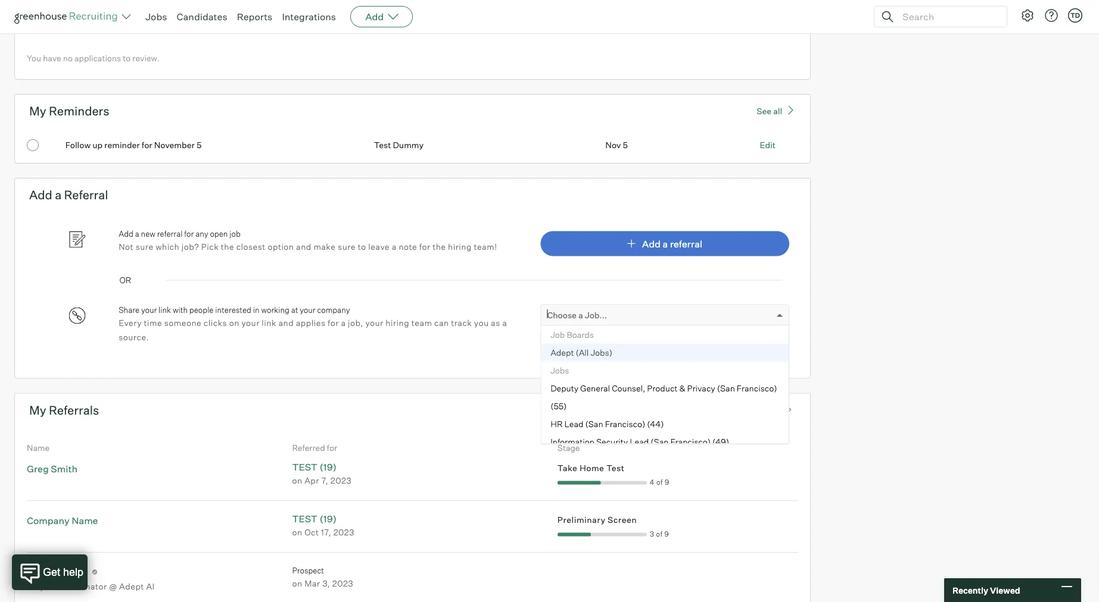 Task type: locate. For each thing, give the bounding box(es) containing it.
stage
[[558, 443, 580, 454]]

0 vertical spatial 9
[[665, 478, 669, 487]]

adept (all jobs)
[[550, 348, 612, 358]]

1 of from the top
[[656, 478, 663, 487]]

2023 right 3,
[[332, 579, 353, 589]]

take home test
[[558, 464, 625, 474]]

(19) inside test (19) on oct 17, 2023
[[320, 513, 337, 525]]

and left make
[[296, 242, 311, 252]]

0 vertical spatial lead
[[564, 419, 583, 430]]

your up 'time' at left
[[141, 306, 157, 315]]

2 horizontal spatial to
[[358, 242, 366, 252]]

0 horizontal spatial adept
[[119, 582, 144, 592]]

lead down (44)
[[630, 437, 649, 448]]

test (19) link up oct
[[292, 513, 337, 525]]

0 horizontal spatial the
[[221, 242, 234, 252]]

apr
[[305, 476, 319, 486]]

lead
[[564, 419, 583, 430], [630, 437, 649, 448]]

see all
[[757, 106, 782, 116]]

of right 3
[[656, 530, 663, 539]]

2023 inside test (19) on apr 7, 2023
[[331, 476, 352, 486]]

2 my from the top
[[29, 403, 46, 418]]

lead right hr
[[564, 419, 583, 430]]

counsel,
[[612, 384, 645, 394]]

on left mar
[[292, 579, 302, 589]]

option
[[268, 242, 294, 252]]

1 sure from the left
[[136, 242, 154, 252]]

3,
[[322, 579, 330, 589]]

in
[[253, 306, 260, 315]]

1 vertical spatial link
[[262, 318, 276, 329]]

integrations link
[[282, 11, 336, 23]]

hr
[[550, 419, 562, 430]]

5 right nov
[[623, 140, 628, 151]]

2 of from the top
[[656, 530, 663, 539]]

2 vertical spatial (san
[[651, 437, 668, 448]]

to left review.
[[123, 53, 131, 63]]

referred
[[292, 443, 325, 454]]

lead inside 'option'
[[564, 419, 583, 430]]

job?
[[182, 242, 199, 252]]

2 vertical spatial 2023
[[332, 579, 353, 589]]

candidates link
[[177, 11, 227, 23]]

and
[[296, 242, 311, 252], [279, 318, 294, 329]]

test right home
[[606, 464, 625, 474]]

None field
[[547, 305, 550, 326]]

0 horizontal spatial referral
[[157, 229, 183, 239]]

your
[[141, 306, 157, 315], [300, 306, 316, 315], [242, 318, 260, 329], [366, 318, 384, 329]]

0 horizontal spatial sure
[[136, 242, 154, 252]]

5
[[197, 140, 202, 151], [623, 140, 628, 151]]

add for add
[[365, 11, 384, 23]]

2 horizontal spatial francisco)
[[737, 384, 777, 394]]

francisco) right privacy
[[737, 384, 777, 394]]

0 horizontal spatial name
[[27, 443, 50, 454]]

and down at
[[279, 318, 294, 329]]

greenhouse recruiting image
[[14, 10, 122, 24]]

1 horizontal spatial (san
[[651, 437, 668, 448]]

2 9 from the top
[[664, 530, 669, 539]]

(19) up 17,
[[320, 513, 337, 525]]

reminders
[[49, 104, 109, 119]]

(19) up 7,
[[320, 462, 337, 473]]

share your link with people interested in working at your company every time someone clicks on your link and applies for a job, your hiring team can track you as a source.
[[119, 306, 507, 343]]

1 test (19) link from the top
[[292, 462, 337, 473]]

2 the from the left
[[433, 242, 446, 252]]

(san
[[717, 384, 735, 394], [585, 419, 603, 430], [651, 437, 668, 448]]

2 test (19) link from the top
[[292, 513, 337, 525]]

test for greg smith
[[292, 462, 318, 473]]

for left any
[[184, 229, 194, 239]]

list box containing job boards
[[541, 326, 789, 594]]

2 vertical spatial francisco)
[[670, 437, 710, 448]]

0 horizontal spatial jobs
[[145, 11, 167, 23]]

(san up security
[[585, 419, 603, 430]]

2 sure from the left
[[338, 242, 356, 252]]

1 vertical spatial name
[[72, 515, 98, 527]]

0 vertical spatial francisco)
[[737, 384, 777, 394]]

the
[[221, 242, 234, 252], [433, 242, 446, 252]]

deputy general counsel, product & privacy (san francisco) (55) option
[[541, 380, 789, 416]]

referred for
[[292, 443, 337, 454]]

pick
[[201, 242, 219, 252]]

of right 4
[[656, 478, 663, 487]]

on down 'interested'
[[229, 318, 239, 329]]

0 vertical spatial and
[[296, 242, 311, 252]]

1 vertical spatial and
[[279, 318, 294, 329]]

1 vertical spatial (san
[[585, 419, 603, 430]]

referral
[[157, 229, 183, 239], [670, 238, 702, 250]]

2023 inside test (19) on oct 17, 2023
[[333, 528, 354, 538]]

9 right 4
[[665, 478, 669, 487]]

recently
[[953, 586, 988, 596]]

9 right 3
[[664, 530, 669, 539]]

1 (19) from the top
[[320, 462, 337, 473]]

0 vertical spatial test
[[374, 140, 391, 151]]

hiring
[[448, 242, 472, 252], [386, 318, 409, 329]]

2 (19) from the top
[[320, 513, 337, 525]]

jobs up deputy
[[550, 366, 569, 376]]

0 horizontal spatial (san
[[585, 419, 603, 430]]

edit
[[760, 140, 776, 151]]

0 vertical spatial test
[[292, 462, 318, 473]]

1 horizontal spatial name
[[72, 515, 98, 527]]

hiring left team
[[386, 318, 409, 329]]

1 vertical spatial test
[[292, 513, 318, 525]]

1 horizontal spatial 5
[[623, 140, 628, 151]]

jobs inside list box
[[550, 366, 569, 376]]

0 horizontal spatial link
[[159, 306, 171, 315]]

0 vertical spatial hiring
[[448, 242, 472, 252]]

greg smith link
[[27, 463, 77, 475]]

jobs
[[145, 11, 167, 23], [550, 366, 569, 376]]

2023 right 7,
[[331, 476, 352, 486]]

francisco) up security
[[605, 419, 645, 430]]

add a referral link
[[541, 232, 790, 257]]

francisco) left (49)
[[670, 437, 710, 448]]

boards
[[567, 330, 594, 340]]

3
[[650, 530, 654, 539]]

test up apr
[[292, 462, 318, 473]]

test inside test (19) on oct 17, 2023
[[292, 513, 318, 525]]

list box
[[541, 326, 789, 594]]

1 horizontal spatial referral
[[670, 238, 702, 250]]

team
[[412, 318, 432, 329]]

people
[[189, 306, 214, 315]]

to left review
[[102, 13, 113, 28]]

my left the reminders
[[29, 104, 46, 119]]

general
[[580, 384, 610, 394]]

jordyn shuell
[[27, 567, 88, 579]]

1 horizontal spatial adept
[[550, 348, 574, 358]]

hiring inside the share your link with people interested in working at your company every time someone clicks on your link and applies for a job, your hiring team can track you as a source.
[[386, 318, 409, 329]]

td button
[[1068, 8, 1083, 23]]

job,
[[348, 318, 363, 329]]

adept down job on the bottom of the page
[[550, 348, 574, 358]]

1 vertical spatial 2023
[[333, 528, 354, 538]]

0 vertical spatial to
[[102, 13, 113, 28]]

2023 right 17,
[[333, 528, 354, 538]]

1 vertical spatial of
[[656, 530, 663, 539]]

hiring left team!
[[448, 242, 472, 252]]

test (19) link up apr
[[292, 462, 337, 473]]

1 5 from the left
[[197, 140, 202, 151]]

francisco) inside option
[[670, 437, 710, 448]]

1 vertical spatial my
[[29, 403, 46, 418]]

0 horizontal spatial lead
[[564, 419, 583, 430]]

referral inside add a new referral for any open job not sure which job? pick the closest option and make sure to leave a note for the hiring team!
[[157, 229, 183, 239]]

jobs)
[[590, 348, 612, 358]]

follow
[[65, 140, 91, 151]]

2 horizontal spatial (san
[[717, 384, 735, 394]]

0 horizontal spatial and
[[279, 318, 294, 329]]

coordinator
[[58, 582, 107, 592]]

0 horizontal spatial francisco)
[[605, 419, 645, 430]]

test up oct
[[292, 513, 318, 525]]

company name
[[27, 515, 98, 527]]

security
[[596, 437, 628, 448]]

add inside add a new referral for any open job not sure which job? pick the closest option and make sure to leave a note for the hiring team!
[[119, 229, 133, 239]]

0 vertical spatial adept
[[550, 348, 574, 358]]

on inside test (19) on apr 7, 2023
[[292, 476, 302, 486]]

my for my reminders
[[29, 104, 46, 119]]

1 horizontal spatial hiring
[[448, 242, 472, 252]]

my left referrals
[[29, 403, 46, 418]]

0 vertical spatial test (19) link
[[292, 462, 337, 473]]

0 horizontal spatial 5
[[197, 140, 202, 151]]

2 test from the top
[[292, 513, 318, 525]]

home
[[580, 464, 604, 474]]

name
[[27, 443, 50, 454], [72, 515, 98, 527]]

adept right @
[[119, 582, 144, 592]]

(san down (44)
[[651, 437, 668, 448]]

1 horizontal spatial sure
[[338, 242, 356, 252]]

None text field
[[541, 332, 723, 359]]

0 vertical spatial my
[[29, 104, 46, 119]]

hr lead (san francisco) (44) option
[[541, 416, 789, 434]]

the down job
[[221, 242, 234, 252]]

1 vertical spatial lead
[[630, 437, 649, 448]]

or
[[119, 275, 131, 286]]

your down in
[[242, 318, 260, 329]]

add a referral button
[[541, 232, 790, 257]]

link down working
[[262, 318, 276, 329]]

test inside test (19) on apr 7, 2023
[[292, 462, 318, 473]]

1 vertical spatial 9
[[664, 530, 669, 539]]

1 horizontal spatial lead
[[630, 437, 649, 448]]

on left apr
[[292, 476, 302, 486]]

adept (all jobs) option
[[541, 344, 789, 362]]

1 test from the top
[[292, 462, 318, 473]]

adept inside option
[[550, 348, 574, 358]]

0 horizontal spatial hiring
[[386, 318, 409, 329]]

test left 'dummy'
[[374, 140, 391, 151]]

hiring inside add a new referral for any open job not sure which job? pick the closest option and make sure to leave a note for the hiring team!
[[448, 242, 472, 252]]

smith
[[51, 463, 77, 475]]

1 horizontal spatial the
[[433, 242, 446, 252]]

company name link
[[27, 515, 98, 527]]

0 vertical spatial (19)
[[320, 462, 337, 473]]

link left with
[[159, 306, 171, 315]]

(19) for greg smith
[[320, 462, 337, 473]]

your right job,
[[366, 318, 384, 329]]

on inside prospect on mar 3, 2023
[[292, 579, 302, 589]]

name right company
[[72, 515, 98, 527]]

a inside "button"
[[663, 238, 668, 250]]

sure right make
[[338, 242, 356, 252]]

1 horizontal spatial jobs
[[550, 366, 569, 376]]

on inside the share your link with people interested in working at your company every time someone clicks on your link and applies for a job, your hiring team can track you as a source.
[[229, 318, 239, 329]]

up
[[92, 140, 103, 151]]

time
[[144, 318, 162, 329]]

1 vertical spatial test
[[606, 464, 625, 474]]

mar
[[305, 579, 320, 589]]

review
[[116, 13, 156, 28]]

add
[[365, 11, 384, 23], [29, 188, 52, 203], [119, 229, 133, 239], [642, 238, 661, 250]]

2023 for company name
[[333, 528, 354, 538]]

(19) inside test (19) on apr 7, 2023
[[320, 462, 337, 473]]

add inside popup button
[[365, 11, 384, 23]]

reports
[[237, 11, 273, 23]]

you
[[474, 318, 489, 329]]

1 vertical spatial test (19) link
[[292, 513, 337, 525]]

1 vertical spatial (19)
[[320, 513, 337, 525]]

on
[[229, 318, 239, 329], [292, 476, 302, 486], [292, 528, 302, 538], [292, 579, 302, 589]]

shuell
[[60, 567, 88, 579]]

Search text field
[[900, 8, 996, 25]]

1 vertical spatial jobs
[[550, 366, 569, 376]]

sure down the new
[[136, 242, 154, 252]]

lead inside option
[[630, 437, 649, 448]]

0 vertical spatial (san
[[717, 384, 735, 394]]

1 vertical spatial to
[[123, 53, 131, 63]]

jobs up review.
[[145, 11, 167, 23]]

0 vertical spatial of
[[656, 478, 663, 487]]

my for my referrals
[[29, 403, 46, 418]]

francisco)
[[737, 384, 777, 394], [605, 419, 645, 430], [670, 437, 710, 448]]

test (19) link for company name
[[292, 513, 337, 525]]

1 vertical spatial francisco)
[[605, 419, 645, 430]]

0 vertical spatial 2023
[[331, 476, 352, 486]]

working
[[261, 306, 289, 315]]

1 horizontal spatial and
[[296, 242, 311, 252]]

information security lead (san francisco) (49) option
[[541, 434, 789, 451]]

(san right privacy
[[717, 384, 735, 394]]

name up greg
[[27, 443, 50, 454]]

2 5 from the left
[[623, 140, 628, 151]]

adept
[[550, 348, 574, 358], [119, 582, 144, 592]]

to left leave
[[358, 242, 366, 252]]

0 vertical spatial link
[[159, 306, 171, 315]]

deputy general counsel, product & privacy (san francisco) (55)
[[550, 384, 777, 412]]

open
[[210, 229, 228, 239]]

for right referred
[[327, 443, 337, 454]]

1 9 from the top
[[665, 478, 669, 487]]

4
[[650, 478, 655, 487]]

0 horizontal spatial to
[[102, 13, 113, 28]]

nov
[[606, 140, 621, 151]]

prospect
[[292, 566, 324, 576]]

0 vertical spatial jobs
[[145, 11, 167, 23]]

the right note
[[433, 242, 446, 252]]

1 my from the top
[[29, 104, 46, 119]]

(all
[[576, 348, 589, 358]]

information
[[550, 437, 594, 448]]

add button
[[350, 6, 413, 27]]

1 horizontal spatial francisco)
[[670, 437, 710, 448]]

product
[[647, 384, 677, 394]]

on left oct
[[292, 528, 302, 538]]

5 right november at the top of the page
[[197, 140, 202, 151]]

on inside test (19) on oct 17, 2023
[[292, 528, 302, 538]]

to
[[102, 13, 113, 28], [123, 53, 131, 63], [358, 242, 366, 252]]

for
[[142, 140, 152, 151], [184, 229, 194, 239], [419, 242, 431, 252], [328, 318, 339, 329], [327, 443, 337, 454]]

nov 5
[[606, 140, 628, 151]]

add inside "button"
[[642, 238, 661, 250]]

1 vertical spatial hiring
[[386, 318, 409, 329]]

candidates
[[177, 11, 227, 23]]

2023
[[331, 476, 352, 486], [333, 528, 354, 538], [332, 579, 353, 589]]

for down company
[[328, 318, 339, 329]]

team!
[[474, 242, 497, 252]]

and inside the share your link with people interested in working at your company every time someone clicks on your link and applies for a job, your hiring team can track you as a source.
[[279, 318, 294, 329]]

2 vertical spatial to
[[358, 242, 366, 252]]



Task type: describe. For each thing, give the bounding box(es) containing it.
(44)
[[647, 419, 664, 430]]

privacy
[[687, 384, 715, 394]]

source.
[[119, 332, 149, 343]]

my reminders
[[29, 104, 109, 119]]

you
[[27, 53, 41, 63]]

at
[[291, 306, 298, 315]]

2023 inside prospect on mar 3, 2023
[[332, 579, 353, 589]]

you have no applications to review.
[[27, 53, 159, 63]]

for right reminder
[[142, 140, 152, 151]]

viewed
[[990, 586, 1020, 596]]

add for add a new referral for any open job not sure which job? pick the closest option and make sure to leave a note for the hiring team!
[[119, 229, 133, 239]]

for right note
[[419, 242, 431, 252]]

greg
[[27, 463, 49, 475]]

recently viewed
[[953, 586, 1020, 596]]

of for smith
[[656, 478, 663, 487]]

project
[[27, 582, 56, 592]]

follow up reminder for november 5
[[65, 140, 202, 151]]

test (19) on apr 7, 2023
[[292, 462, 352, 486]]

0 horizontal spatial test
[[374, 140, 391, 151]]

add a new referral for any open job not sure which job? pick the closest option and make sure to leave a note for the hiring team!
[[119, 229, 497, 252]]

test (19) link for greg smith
[[292, 462, 337, 473]]

clicks
[[204, 318, 227, 329]]

to inside add a new referral for any open job not sure which job? pick the closest option and make sure to leave a note for the hiring team!
[[358, 242, 366, 252]]

(san inside option
[[651, 437, 668, 448]]

your right at
[[300, 306, 316, 315]]

someone
[[164, 318, 202, 329]]

job
[[550, 330, 565, 340]]

(49)
[[712, 437, 729, 448]]

choose a job...
[[547, 310, 607, 321]]

dummy
[[393, 140, 424, 151]]

applications
[[29, 13, 99, 28]]

1 vertical spatial adept
[[119, 582, 144, 592]]

no
[[63, 53, 73, 63]]

td button
[[1066, 6, 1085, 25]]

edit link
[[760, 140, 776, 151]]

and inside add a new referral for any open job not sure which job? pick the closest option and make sure to leave a note for the hiring team!
[[296, 242, 311, 252]]

have
[[43, 53, 61, 63]]

test dummy link
[[374, 140, 424, 151]]

1 horizontal spatial test
[[606, 464, 625, 474]]

integrations
[[282, 11, 336, 23]]

review.
[[132, 53, 159, 63]]

td
[[1071, 11, 1080, 19]]

add for add a referral
[[642, 238, 661, 250]]

jobs link
[[145, 11, 167, 23]]

1 horizontal spatial link
[[262, 318, 276, 329]]

add a referral
[[29, 188, 108, 203]]

job...
[[585, 310, 607, 321]]

4 of 9
[[650, 478, 669, 487]]

which
[[156, 242, 180, 252]]

my referrals
[[29, 403, 99, 418]]

preliminary
[[558, 515, 606, 526]]

see
[[757, 106, 772, 116]]

17,
[[321, 528, 331, 538]]

9 for company name
[[664, 530, 669, 539]]

oct
[[305, 528, 319, 538]]

1 horizontal spatial to
[[123, 53, 131, 63]]

share
[[119, 306, 139, 315]]

project coordinator @ adept ai
[[27, 582, 155, 592]]

&
[[679, 384, 685, 394]]

prospect on mar 3, 2023
[[292, 566, 353, 589]]

job
[[230, 229, 241, 239]]

3 of 9
[[650, 530, 669, 539]]

test (19) on oct 17, 2023
[[292, 513, 354, 538]]

francisco) inside 'option'
[[605, 419, 645, 430]]

as
[[491, 318, 500, 329]]

test for company name
[[292, 513, 318, 525]]

make
[[314, 242, 336, 252]]

add a referral
[[642, 238, 702, 250]]

new
[[141, 229, 155, 239]]

0 vertical spatial name
[[27, 443, 50, 454]]

add for add a referral
[[29, 188, 52, 203]]

9 for greg smith
[[665, 478, 669, 487]]

(san inside 'option'
[[585, 419, 603, 430]]

interested
[[215, 306, 251, 315]]

1 the from the left
[[221, 242, 234, 252]]

note
[[399, 242, 417, 252]]

for inside the share your link with people interested in working at your company every time someone clicks on your link and applies for a job, your hiring team can track you as a source.
[[328, 318, 339, 329]]

greg smith
[[27, 463, 77, 475]]

closest
[[236, 242, 266, 252]]

can
[[434, 318, 449, 329]]

hr lead (san francisco) (44)
[[550, 419, 664, 430]]

jordyn shuell link
[[27, 567, 88, 579]]

applications to review
[[29, 13, 156, 28]]

configure image
[[1021, 8, 1035, 23]]

all
[[773, 106, 782, 116]]

see all link
[[757, 104, 796, 116]]

referral inside "button"
[[670, 238, 702, 250]]

(19) for company name
[[320, 513, 337, 525]]

2023 for greg smith
[[331, 476, 352, 486]]

job boards
[[550, 330, 594, 340]]

referrals
[[49, 403, 99, 418]]

(san inside "deputy general counsel, product & privacy (san francisco) (55)"
[[717, 384, 735, 394]]

following image
[[91, 569, 98, 576]]

of for name
[[656, 530, 663, 539]]

november
[[154, 140, 195, 151]]

track
[[451, 318, 472, 329]]

not
[[119, 242, 134, 252]]

francisco) inside "deputy general counsel, product & privacy (san francisco) (55)"
[[737, 384, 777, 394]]

(55)
[[550, 401, 567, 412]]

test dummy
[[374, 140, 424, 151]]



Task type: vqa. For each thing, say whether or not it's contained in the screenshot.
San Francisco
no



